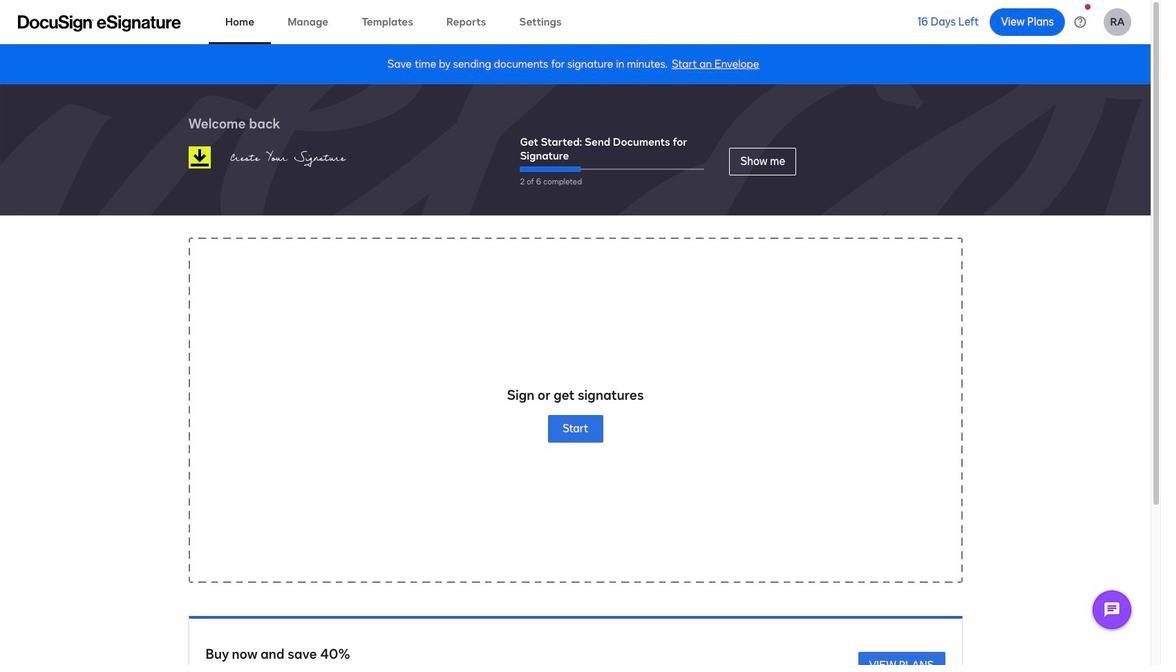 Task type: describe. For each thing, give the bounding box(es) containing it.
docusignlogo image
[[188, 147, 210, 169]]



Task type: locate. For each thing, give the bounding box(es) containing it.
docusign esignature image
[[18, 15, 181, 31]]



Task type: vqa. For each thing, say whether or not it's contained in the screenshot.
DocuSignLogo
yes



